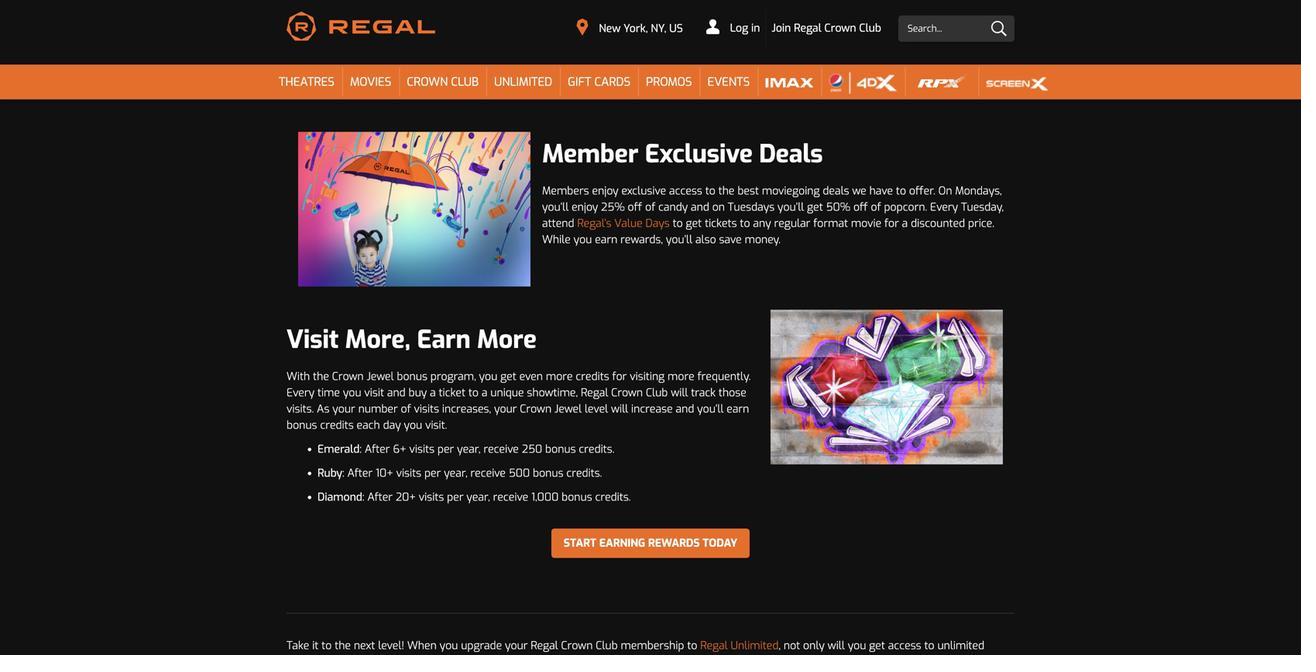 Task type: vqa. For each thing, say whether or not it's contained in the screenshot.
the The within the The Beekeeper link
no



Task type: locate. For each thing, give the bounding box(es) containing it.
visits down buy
[[414, 402, 439, 417]]

to up the in
[[747, 6, 757, 20]]

2 vertical spatial :
[[362, 491, 364, 505]]

when you join regal crown club, you'll earn 100 credits for every dollar you spend on tickets and concessions. our
[[287, 0, 747, 20]]

or
[[690, 38, 700, 53]]

credits. down level
[[579, 443, 614, 457]]

0 vertical spatial per
[[437, 443, 454, 457]]

1 horizontal spatial with
[[687, 22, 708, 36]]

you inside , not only will you get access to unlimited movies, but you'll also earn more credits.
[[848, 639, 866, 654]]

2 vertical spatial will
[[828, 639, 845, 654]]

reward store
[[394, 6, 461, 20]]

2 vertical spatial year,
[[467, 491, 490, 505]]

visits inside with the crown jewel bonus program, you get even more credits for visiting more frequently. every time you visit and buy a ticket to a unique showtime, regal crown club will track those visits. as your number of visits increases, your crown jewel level will increase and you'll earn bonus credits each day you visit.
[[414, 402, 439, 417]]

earn inside when you join regal crown club, you'll earn 100 credits for every dollar you spend on tickets and concessions. our
[[482, 0, 505, 4]]

upgrade
[[461, 639, 502, 654]]

buy
[[409, 386, 427, 400]]

to
[[598, 6, 609, 20], [747, 6, 757, 20], [469, 55, 479, 69], [705, 184, 715, 198], [896, 184, 906, 198], [673, 216, 683, 231], [740, 216, 750, 231], [468, 386, 479, 400], [322, 639, 332, 654], [687, 639, 697, 654], [924, 639, 934, 654]]

2 vertical spatial after
[[367, 491, 393, 505]]

movie up something
[[396, 38, 426, 53]]

your
[[645, 6, 667, 20], [287, 22, 309, 36], [629, 22, 652, 36], [332, 402, 355, 417], [494, 402, 517, 417], [505, 639, 528, 654]]

credits. inside , not only will you get access to unlimited movies, but you'll also earn more credits.
[[455, 655, 491, 656]]

next
[[354, 639, 375, 654]]

0 horizontal spatial spend
[[612, 6, 642, 20]]

the down enter
[[482, 55, 498, 69]]

join regal crown club link
[[766, 9, 887, 47]]

have
[[869, 184, 893, 198]]

you right day
[[404, 418, 422, 433]]

receive for 500
[[470, 467, 506, 481]]

0 vertical spatial on
[[700, 0, 712, 4]]

prize
[[631, 38, 655, 53]]

per down visit.
[[437, 443, 454, 457]]

money.
[[745, 233, 781, 247]]

and up the always
[[338, 38, 356, 53]]

of inside with the crown jewel bonus program, you get even more credits for visiting more frequently. every time you visit and buy a ticket to a unique showtime, regal crown club will track those visits. as your number of visits increases, your crown jewel level will increase and you'll earn bonus credits each day you visit.
[[401, 402, 411, 417]]

you left upgrade at the bottom of the page
[[440, 639, 458, 654]]

also inside , not only will you get access to unlimited movies, but you'll also earn more credits.
[[376, 655, 397, 656]]

pepsi 4dx logo image
[[829, 71, 897, 94]]

earn inside to get tickets to any regular format movie for a discounted price. while you earn rewards, you'll also save money.
[[595, 233, 617, 247]]

unlimited down rewards
[[494, 74, 552, 90]]

year, down ruby : after 10+ visits per year, receive 500 bonus credits.
[[467, 491, 490, 505]]

log in
[[727, 21, 760, 35]]

crown up time
[[332, 370, 364, 384]]

theatres link
[[271, 64, 342, 99]]

regal right upgrade at the bottom of the page
[[531, 639, 558, 654]]

and right candy
[[691, 200, 709, 214]]

bonus for : after 10+ visits per year, receive 500 bonus credits.
[[533, 467, 563, 481]]

crown club link
[[399, 64, 486, 99]]

0 vertical spatial receive
[[484, 443, 519, 457]]

will right only
[[828, 639, 845, 654]]

1 vertical spatial access
[[888, 639, 921, 654]]

1 horizontal spatial jewel
[[555, 402, 582, 417]]

0 horizontal spatial with
[[408, 22, 429, 36]]

when
[[287, 0, 316, 4], [407, 639, 437, 654]]

in
[[751, 21, 760, 35]]

credits. down upgrade at the bottom of the page
[[455, 655, 491, 656]]

per down ruby : after 10+ visits per year, receive 500 bonus credits.
[[447, 491, 464, 505]]

you right only
[[848, 639, 866, 654]]

0 horizontal spatial jewel
[[367, 370, 394, 384]]

visits.
[[287, 402, 314, 417]]

0 vertical spatial movie
[[396, 38, 426, 53]]

1 vertical spatial spend
[[612, 6, 642, 20]]

after left the 10+ on the bottom of page
[[347, 467, 373, 481]]

1 vertical spatial after
[[347, 467, 373, 481]]

bonus up 1,000
[[533, 467, 563, 481]]

100
[[508, 0, 526, 4]]

a
[[509, 6, 515, 20], [902, 216, 908, 231], [430, 386, 436, 400], [482, 386, 487, 400]]

: for emerald
[[360, 443, 362, 457]]

0 horizontal spatial every
[[287, 386, 314, 400]]

0 horizontal spatial unlimited
[[494, 74, 552, 90]]

bonus for : after 20+ visits per year, receive 1,000 bonus credits.
[[562, 491, 592, 505]]

1 vertical spatial receive
[[470, 467, 506, 481]]

receive for 250
[[484, 443, 519, 457]]

moviegoing
[[762, 184, 820, 198]]

1 horizontal spatial will
[[671, 386, 688, 400]]

: up diamond
[[342, 467, 344, 481]]

for down popcorn.
[[884, 216, 899, 231]]

bonus up buy
[[397, 370, 427, 384]]

tickets up save
[[705, 216, 737, 231]]

visits for 20+
[[419, 491, 444, 505]]

popcorn.
[[884, 200, 927, 214]]

store
[[434, 6, 461, 20]]

0 vertical spatial after
[[365, 443, 390, 457]]

will right level
[[611, 402, 628, 417]]

on left the tuesdays
[[712, 200, 725, 214]]

0 horizontal spatial when
[[287, 0, 316, 4]]

receive down 500
[[493, 491, 528, 505]]

1 vertical spatial jewel
[[555, 402, 582, 417]]

0 vertical spatial jewel
[[367, 370, 394, 384]]

new
[[599, 21, 621, 36]]

0 vertical spatial also
[[695, 233, 716, 247]]

credits.
[[579, 443, 614, 457], [566, 467, 602, 481], [595, 491, 631, 505], [455, 655, 491, 656]]

you'll up store
[[453, 0, 479, 4]]

for left visiting
[[612, 370, 627, 384]]

emerald
[[318, 443, 360, 457]]

after for 10+
[[347, 467, 373, 481]]

: for ruby
[[342, 467, 344, 481]]

imax image
[[765, 71, 814, 94]]

credits. for : after 6+ visits per year, receive 250 bonus credits.
[[579, 443, 614, 457]]

enjoy up the regal's
[[572, 200, 598, 214]]

unique down experience
[[359, 38, 393, 53]]

a up increases,
[[482, 386, 487, 400]]

york,
[[624, 21, 648, 36]]

will
[[671, 386, 688, 400], [611, 402, 628, 417], [828, 639, 845, 654]]

0 vertical spatial when
[[287, 0, 316, 4]]

credits. up earning
[[595, 491, 631, 505]]

as
[[317, 402, 329, 417]]

you'll down track
[[697, 402, 724, 417]]

earn down the regal's
[[595, 233, 617, 247]]

rpx - regal premium experience image
[[913, 71, 971, 94]]

spend
[[667, 0, 697, 4], [612, 6, 642, 20]]

concessions
[[455, 22, 516, 36]]

every inside with the crown jewel bonus program, you get even more credits for visiting more frequently. every time you visit and buy a ticket to a unique showtime, regal crown club will track those visits. as your number of visits increases, your crown jewel level will increase and you'll earn bonus credits each day you visit.
[[287, 386, 314, 400]]

also
[[695, 233, 716, 247], [376, 655, 397, 656]]

0 horizontal spatial unique
[[359, 38, 393, 53]]

2 horizontal spatial more
[[668, 370, 694, 384]]

join
[[340, 0, 358, 4]]

to left unlimited at the bottom
[[924, 639, 934, 654]]

jewel down showtime,
[[555, 402, 582, 417]]

every down on
[[930, 200, 958, 214]]

not
[[784, 639, 800, 654]]

free
[[432, 22, 452, 36]]

year,
[[457, 443, 481, 457], [444, 467, 467, 481], [467, 491, 490, 505]]

per for 6+
[[437, 443, 454, 457]]

you
[[319, 0, 337, 4], [645, 0, 664, 4], [574, 233, 592, 247], [479, 370, 497, 384], [343, 386, 361, 400], [404, 418, 422, 433], [440, 639, 458, 654], [848, 639, 866, 654]]

1,000
[[531, 491, 559, 505]]

unique
[[359, 38, 393, 53], [490, 386, 524, 400]]

1 vertical spatial when
[[407, 639, 437, 654]]

visits for 10+
[[396, 467, 421, 481]]

cards
[[594, 74, 631, 90]]

movie down we
[[851, 216, 881, 231]]

tickets up the add
[[715, 0, 747, 4]]

log in link
[[701, 9, 766, 47]]

to left any
[[740, 216, 750, 231]]

0 horizontal spatial access
[[669, 184, 702, 198]]

but
[[327, 655, 344, 656]]

frequently.
[[697, 370, 751, 384]]

club up "pepsi 4dx logo"
[[859, 21, 881, 35]]

visits right 6+
[[409, 443, 435, 457]]

your up prize
[[629, 22, 652, 36]]

crown club
[[407, 74, 479, 90]]

0 vertical spatial enjoy
[[592, 184, 618, 198]]

best
[[738, 184, 759, 198]]

crown up reward
[[391, 0, 423, 4]]

per down emerald : after 6+ visits per year, receive 250 bonus credits.
[[424, 467, 441, 481]]

0 vertical spatial year,
[[457, 443, 481, 457]]

and
[[287, 6, 305, 20], [518, 22, 537, 36], [338, 38, 356, 53], [691, 200, 709, 214], [387, 386, 406, 400], [676, 402, 694, 417]]

every
[[583, 0, 610, 4]]

unique inside 'features a variety of items to spend your credits on. add to your theatre experience with free concessions and upsizes. decorate your space with posters, art prints, and unique movie merch. enter sweepstakes for incredible prize packs or trips. and we're always adding something new to the rewards store!'
[[359, 38, 393, 53]]

1 vertical spatial also
[[376, 655, 397, 656]]

1 vertical spatial unique
[[490, 386, 524, 400]]

2 vertical spatial receive
[[493, 491, 528, 505]]

the
[[482, 55, 498, 69], [718, 184, 735, 198], [313, 370, 329, 384], [335, 639, 351, 654]]

us
[[669, 21, 683, 36]]

you'll down next
[[347, 655, 373, 656]]

every up visits.
[[287, 386, 314, 400]]

per
[[437, 443, 454, 457], [424, 467, 441, 481], [447, 491, 464, 505]]

the inside with the crown jewel bonus program, you get even more credits for visiting more frequently. every time you visit and buy a ticket to a unique showtime, regal crown club will track those visits. as your number of visits increases, your crown jewel level will increase and you'll earn bonus credits each day you visit.
[[313, 370, 329, 384]]

members
[[542, 184, 589, 198]]

credits inside when you join regal crown club, you'll earn 100 credits for every dollar you spend on tickets and concessions. our
[[529, 0, 562, 4]]

0 vertical spatial access
[[669, 184, 702, 198]]

visiting
[[630, 370, 665, 384]]

1 horizontal spatial off
[[853, 200, 868, 214]]

:
[[360, 443, 362, 457], [342, 467, 344, 481], [362, 491, 364, 505]]

get inside to get tickets to any regular format movie for a discounted price. while you earn rewards, you'll also save money.
[[686, 216, 702, 231]]

those
[[719, 386, 746, 400]]

1 horizontal spatial more
[[546, 370, 573, 384]]

1 horizontal spatial movie
[[851, 216, 881, 231]]

get inside the members enjoy exclusive access to the best moviegoing deals we have to offer. on mondays, you'll enjoy 25% off of candy and on tuesdays you'll get 50% off of popcorn. every tuesday, attend
[[807, 200, 823, 214]]

earn down level!
[[400, 655, 423, 656]]

1 vertical spatial tickets
[[705, 216, 737, 231]]

each
[[357, 418, 380, 433]]

a down 100
[[509, 6, 515, 20]]

earn inside with the crown jewel bonus program, you get even more credits for visiting more frequently. every time you visit and buy a ticket to a unique showtime, regal crown club will track those visits. as your number of visits increases, your crown jewel level will increase and you'll earn bonus credits each day you visit.
[[727, 402, 749, 417]]

0 vertical spatial tickets
[[715, 0, 747, 4]]

1 horizontal spatial also
[[695, 233, 716, 247]]

level
[[585, 402, 608, 417]]

1 vertical spatial year,
[[444, 467, 467, 481]]

ruby : after 10+ visits per year, receive 500 bonus credits.
[[318, 467, 602, 481]]

the up time
[[313, 370, 329, 384]]

0 horizontal spatial also
[[376, 655, 397, 656]]

we're
[[287, 55, 313, 69]]

get right only
[[869, 639, 885, 654]]

get left the even
[[500, 370, 516, 384]]

2 horizontal spatial will
[[828, 639, 845, 654]]

to up increases,
[[468, 386, 479, 400]]

access inside , not only will you get access to unlimited movies, but you'll also earn more credits.
[[888, 639, 921, 654]]

get up "format"
[[807, 200, 823, 214]]

regal's value days link
[[577, 216, 670, 231]]

0 vertical spatial unique
[[359, 38, 393, 53]]

take it to the next level! when you upgrade your regal crown club membership to regal unlimited
[[287, 639, 779, 654]]

1 vertical spatial :
[[342, 467, 344, 481]]

0 vertical spatial will
[[671, 386, 688, 400]]

crown
[[391, 0, 423, 4], [824, 21, 856, 35], [407, 74, 448, 90], [332, 370, 364, 384], [611, 386, 643, 400], [520, 402, 552, 417], [561, 639, 593, 654]]

you'll
[[453, 0, 479, 4], [542, 200, 569, 214], [778, 200, 804, 214], [666, 233, 692, 247], [697, 402, 724, 417], [347, 655, 373, 656]]

you'll inside to get tickets to any regular format movie for a discounted price. while you earn rewards, you'll also save money.
[[666, 233, 692, 247]]

1 vertical spatial enjoy
[[572, 200, 598, 214]]

receive up 500
[[484, 443, 519, 457]]

on
[[700, 0, 712, 4], [712, 200, 725, 214]]

deals
[[823, 184, 849, 198]]

visit.
[[425, 418, 447, 433]]

enjoy up the 25%
[[592, 184, 618, 198]]

will inside , not only will you get access to unlimited movies, but you'll also earn more credits.
[[828, 639, 845, 654]]

of
[[554, 6, 565, 20], [645, 200, 655, 214], [871, 200, 881, 214], [401, 402, 411, 417]]

a inside to get tickets to any regular format movie for a discounted price. while you earn rewards, you'll also save money.
[[902, 216, 908, 231]]

club
[[859, 21, 881, 35], [451, 74, 479, 90], [646, 386, 668, 400], [596, 639, 618, 654]]

get down candy
[[686, 216, 702, 231]]

0 vertical spatial :
[[360, 443, 362, 457]]

with the crown jewel bonus program, you get even more credits for visiting more frequently. every time you visit and buy a ticket to a unique showtime, regal crown club will track those visits. as your number of visits increases, your crown jewel level will increase and you'll earn bonus credits each day you visit.
[[287, 370, 751, 433]]

credits up level
[[576, 370, 609, 384]]

when inside when you join regal crown club, you'll earn 100 credits for every dollar you spend on tickets and concessions. our
[[287, 0, 316, 4]]

get inside with the crown jewel bonus program, you get even more credits for visiting more frequently. every time you visit and buy a ticket to a unique showtime, regal crown club will track those visits. as your number of visits increases, your crown jewel level will increase and you'll earn bonus credits each day you visit.
[[500, 370, 516, 384]]

1 horizontal spatial access
[[888, 639, 921, 654]]

tickets inside to get tickets to any regular format movie for a discounted price. while you earn rewards, you'll also save money.
[[705, 216, 737, 231]]

2 vertical spatial per
[[447, 491, 464, 505]]

0 horizontal spatial off
[[628, 200, 642, 214]]

to inside , not only will you get access to unlimited movies, but you'll also earn more credits.
[[924, 639, 934, 654]]

club inside with the crown jewel bonus program, you get even more credits for visiting more frequently. every time you visit and buy a ticket to a unique showtime, regal crown club will track those visits. as your number of visits increases, your crown jewel level will increase and you'll earn bonus credits each day you visit.
[[646, 386, 668, 400]]

earn up features
[[482, 0, 505, 4]]

unique down the even
[[490, 386, 524, 400]]

packs
[[658, 38, 687, 53]]

1 vertical spatial movie
[[851, 216, 881, 231]]

visit
[[287, 324, 339, 357]]

visits right 20+
[[419, 491, 444, 505]]

adding
[[353, 55, 386, 69]]

more inside , not only will you get access to unlimited movies, but you'll also earn more credits.
[[425, 655, 452, 656]]

visits up 20+
[[396, 467, 421, 481]]

our
[[373, 6, 391, 20]]

more,
[[345, 324, 411, 357]]

1 vertical spatial on
[[712, 200, 725, 214]]

member
[[542, 138, 638, 171]]

1 vertical spatial per
[[424, 467, 441, 481]]

2 with from the left
[[687, 22, 708, 36]]

new
[[445, 55, 466, 69]]

a down popcorn.
[[902, 216, 908, 231]]

bonus for : after 6+ visits per year, receive 250 bonus credits.
[[545, 443, 576, 457]]

1 horizontal spatial unlimited
[[731, 639, 779, 654]]

on.
[[707, 6, 722, 20]]

get
[[807, 200, 823, 214], [686, 216, 702, 231], [500, 370, 516, 384], [869, 639, 885, 654]]

0 vertical spatial every
[[930, 200, 958, 214]]

on up the on.
[[700, 0, 712, 4]]

credits down the as
[[320, 418, 354, 433]]

of up the upsizes.
[[554, 6, 565, 20]]

also down level!
[[376, 655, 397, 656]]

credits up variety
[[529, 0, 562, 4]]

0 horizontal spatial more
[[425, 655, 452, 656]]

variety
[[518, 6, 551, 20]]

movie
[[396, 38, 426, 53], [851, 216, 881, 231]]

0 vertical spatial spend
[[667, 0, 697, 4]]

club up increase
[[646, 386, 668, 400]]

to right it
[[322, 639, 332, 654]]

0 horizontal spatial movie
[[396, 38, 426, 53]]

1 horizontal spatial unique
[[490, 386, 524, 400]]

spend up us
[[667, 0, 697, 4]]

regal up level
[[581, 386, 608, 400]]

1 horizontal spatial every
[[930, 200, 958, 214]]

1 horizontal spatial when
[[407, 639, 437, 654]]

decorate
[[582, 22, 626, 36]]

1 vertical spatial every
[[287, 386, 314, 400]]

movie inside 'features a variety of items to spend your credits on. add to your theatre experience with free concessions and upsizes. decorate your space with posters, art prints, and unique movie merch. enter sweepstakes for incredible prize packs or trips. and we're always adding something new to the rewards store!'
[[396, 38, 426, 53]]

regal up our
[[361, 0, 388, 4]]

crown left membership
[[561, 639, 593, 654]]

0 horizontal spatial will
[[611, 402, 628, 417]]

regal right join
[[794, 21, 822, 35]]

the up but
[[335, 639, 351, 654]]

for up 'items'
[[565, 0, 580, 4]]

when right level!
[[407, 639, 437, 654]]

rewards
[[648, 537, 700, 551]]

250
[[522, 443, 542, 457]]

you'll down the days
[[666, 233, 692, 247]]

earn inside , not only will you get access to unlimited movies, but you'll also earn more credits.
[[400, 655, 423, 656]]

credits. for : after 20+ visits per year, receive 1,000 bonus credits.
[[595, 491, 631, 505]]

1 horizontal spatial spend
[[667, 0, 697, 4]]

visits
[[414, 402, 439, 417], [409, 443, 435, 457], [396, 467, 421, 481], [419, 491, 444, 505]]

you'll inside with the crown jewel bonus program, you get even more credits for visiting more frequently. every time you visit and buy a ticket to a unique showtime, regal crown club will track those visits. as your number of visits increases, your crown jewel level will increase and you'll earn bonus credits each day you visit.
[[697, 402, 724, 417]]

1 vertical spatial unlimited
[[731, 639, 779, 654]]

and up art
[[287, 6, 305, 20]]

off down we
[[853, 200, 868, 214]]



Task type: describe. For each thing, give the bounding box(es) containing it.
year, for 250
[[457, 443, 481, 457]]

you'll inside , not only will you get access to unlimited movies, but you'll also earn more credits.
[[347, 655, 373, 656]]

add
[[725, 6, 744, 20]]

only
[[803, 639, 825, 654]]

new york, ny, us link
[[567, 15, 693, 41]]

items
[[568, 6, 595, 20]]

user icon image
[[706, 19, 719, 34]]

incredible
[[580, 38, 628, 53]]

regal right membership
[[700, 639, 728, 654]]

a right buy
[[430, 386, 436, 400]]

regal image
[[287, 12, 435, 41]]

to down enter
[[469, 55, 479, 69]]

join
[[772, 21, 791, 35]]

program,
[[430, 370, 476, 384]]

and up sweepstakes
[[518, 22, 537, 36]]

you'll down moviegoing
[[778, 200, 804, 214]]

of down exclusive
[[645, 200, 655, 214]]

Search... text field
[[898, 15, 1015, 42]]

get inside , not only will you get access to unlimited movies, but you'll also earn more credits.
[[869, 639, 885, 654]]

candy
[[658, 200, 688, 214]]

20+
[[396, 491, 416, 505]]

new york, ny, us
[[599, 21, 683, 36]]

events
[[707, 74, 750, 90]]

and down track
[[676, 402, 694, 417]]

posters,
[[711, 22, 751, 36]]

you right 'program,' at left
[[479, 370, 497, 384]]

receive for 1,000
[[493, 491, 528, 505]]

you'll inside when you join regal crown club, you'll earn 100 credits for every dollar you spend on tickets and concessions. our
[[453, 0, 479, 4]]

gift cards
[[568, 74, 631, 90]]

spend inside 'features a variety of items to spend your credits on. add to your theatre experience with free concessions and upsizes. decorate your space with posters, art prints, and unique movie merch. enter sweepstakes for incredible prize packs or trips. and we're always adding something new to the rewards store!'
[[612, 6, 642, 20]]

year, for 1,000
[[467, 491, 490, 505]]

0 vertical spatial unlimited
[[494, 74, 552, 90]]

crown down showtime,
[[520, 402, 552, 417]]

to right membership
[[687, 639, 697, 654]]

space
[[655, 22, 684, 36]]

per for 10+
[[424, 467, 441, 481]]

take
[[287, 639, 309, 654]]

per for 20+
[[447, 491, 464, 505]]

ticket
[[439, 386, 465, 400]]

you inside to get tickets to any regular format movie for a discounted price. while you earn rewards, you'll also save money.
[[574, 233, 592, 247]]

the inside the members enjoy exclusive access to the best moviegoing deals we have to offer. on mondays, you'll enjoy 25% off of candy and on tuesdays you'll get 50% off of popcorn. every tuesday, attend
[[718, 184, 735, 198]]

2 off from the left
[[853, 200, 868, 214]]

movies,
[[287, 655, 324, 656]]

crown inside when you join regal crown club, you'll earn 100 credits for every dollar you spend on tickets and concessions. our
[[391, 0, 423, 4]]

regal's
[[577, 216, 611, 231]]

ruby
[[318, 467, 342, 481]]

we
[[852, 184, 866, 198]]

visit more, earn more
[[287, 324, 537, 357]]

every inside the members enjoy exclusive access to the best moviegoing deals we have to offer. on mondays, you'll enjoy 25% off of candy and on tuesdays you'll get 50% off of popcorn. every tuesday, attend
[[930, 200, 958, 214]]

on inside when you join regal crown club, you'll earn 100 credits for every dollar you spend on tickets and concessions. our
[[700, 0, 712, 4]]

enter
[[466, 38, 493, 53]]

credits. for : after 10+ visits per year, receive 500 bonus credits.
[[566, 467, 602, 481]]

and inside when you join regal crown club, you'll earn 100 credits for every dollar you spend on tickets and concessions. our
[[287, 6, 305, 20]]

offer.
[[909, 184, 935, 198]]

diamond
[[318, 491, 362, 505]]

regal inside when you join regal crown club, you'll earn 100 credits for every dollar you spend on tickets and concessions. our
[[361, 0, 388, 4]]

theatres
[[279, 74, 335, 90]]

unlimited
[[937, 639, 984, 654]]

your up ny,
[[645, 6, 667, 20]]

to down every
[[598, 6, 609, 20]]

10+
[[376, 467, 393, 481]]

1 vertical spatial will
[[611, 402, 628, 417]]

bonus down visits.
[[287, 418, 317, 433]]

reward
[[394, 6, 431, 20]]

tickets inside when you join regal crown club, you'll earn 100 credits for every dollar you spend on tickets and concessions. our
[[715, 0, 747, 4]]

your up art
[[287, 22, 309, 36]]

while
[[542, 233, 571, 247]]

for inside 'features a variety of items to spend your credits on. add to your theatre experience with free concessions and upsizes. decorate your space with posters, art prints, and unique movie merch. enter sweepstakes for incredible prize packs or trips. and we're always adding something new to the rewards store!'
[[562, 38, 577, 53]]

your right increases,
[[494, 402, 517, 417]]

screenx image
[[986, 71, 1048, 94]]

visits for 6+
[[409, 443, 435, 457]]

earning
[[599, 537, 645, 551]]

even
[[519, 370, 543, 384]]

spend inside when you join regal crown club, you'll earn 100 credits for every dollar you spend on tickets and concessions. our
[[667, 0, 697, 4]]

club down new
[[451, 74, 479, 90]]

and left buy
[[387, 386, 406, 400]]

after for 6+
[[365, 443, 390, 457]]

access inside the members enjoy exclusive access to the best moviegoing deals we have to offer. on mondays, you'll enjoy 25% off of candy and on tuesdays you'll get 50% off of popcorn. every tuesday, attend
[[669, 184, 702, 198]]

promos link
[[638, 64, 700, 99]]

crown right join
[[824, 21, 856, 35]]

to down candy
[[673, 216, 683, 231]]

for inside when you join regal crown club, you'll earn 100 credits for every dollar you spend on tickets and concessions. our
[[565, 0, 580, 4]]

tuesday,
[[961, 200, 1004, 214]]

you right dollar
[[645, 0, 664, 4]]

log
[[730, 21, 748, 35]]

the inside 'features a variety of items to spend your credits on. add to your theatre experience with free concessions and upsizes. decorate your space with posters, art prints, and unique movie merch. enter sweepstakes for incredible prize packs or trips. and we're always adding something new to the rewards store!'
[[482, 55, 498, 69]]

save
[[719, 233, 742, 247]]

regal inside with the crown jewel bonus program, you get even more credits for visiting more frequently. every time you visit and buy a ticket to a unique showtime, regal crown club will track those visits. as your number of visits increases, your crown jewel level will increase and you'll earn bonus credits each day you visit.
[[581, 386, 608, 400]]

exclusive
[[645, 138, 753, 171]]

reward store link
[[394, 6, 461, 20]]

to up popcorn.
[[896, 184, 906, 198]]

movies
[[350, 74, 391, 90]]

it
[[312, 639, 319, 654]]

crown down something
[[407, 74, 448, 90]]

for inside to get tickets to any regular format movie for a discounted price. while you earn rewards, you'll also save money.
[[884, 216, 899, 231]]

rewards
[[501, 55, 542, 69]]

level!
[[378, 639, 404, 654]]

and inside the members enjoy exclusive access to the best moviegoing deals we have to offer. on mondays, you'll enjoy 25% off of candy and on tuesdays you'll get 50% off of popcorn. every tuesday, attend
[[691, 200, 709, 214]]

year, for 500
[[444, 467, 467, 481]]

also inside to get tickets to any regular format movie for a discounted price. while you earn rewards, you'll also save money.
[[695, 233, 716, 247]]

your right upgrade at the bottom of the page
[[505, 639, 528, 654]]

1 with from the left
[[408, 22, 429, 36]]

of down have in the right of the page
[[871, 200, 881, 214]]

for inside with the crown jewel bonus program, you get even more credits for visiting more frequently. every time you visit and buy a ticket to a unique showtime, regal crown club will track those visits. as your number of visits increases, your crown jewel level will increase and you'll earn bonus credits each day you visit.
[[612, 370, 627, 384]]

on inside the members enjoy exclusive access to the best moviegoing deals we have to offer. on mondays, you'll enjoy 25% off of candy and on tuesdays you'll get 50% off of popcorn. every tuesday, attend
[[712, 200, 725, 214]]

start
[[564, 537, 596, 551]]

map marker icon image
[[577, 19, 588, 36]]

on
[[938, 184, 952, 198]]

features
[[464, 6, 506, 20]]

concessions.
[[308, 6, 370, 20]]

value
[[614, 216, 643, 231]]

regal's value days
[[577, 216, 670, 231]]

after for 20+
[[367, 491, 393, 505]]

club left membership
[[596, 639, 618, 654]]

50%
[[826, 200, 850, 214]]

membership
[[621, 639, 684, 654]]

you left visit
[[343, 386, 361, 400]]

you up concessions. on the left of the page
[[319, 0, 337, 4]]

gift cards link
[[560, 64, 638, 99]]

6+
[[393, 443, 406, 457]]

members enjoy exclusive access to the best moviegoing deals we have to offer. on mondays, you'll enjoy 25% off of candy and on tuesdays you'll get 50% off of popcorn. every tuesday, attend
[[542, 184, 1004, 231]]

to left best
[[705, 184, 715, 198]]

art
[[287, 38, 301, 53]]

25%
[[601, 200, 625, 214]]

club,
[[426, 0, 450, 4]]

your right the as
[[332, 402, 355, 417]]

you'll up attend on the left top
[[542, 200, 569, 214]]

1 off from the left
[[628, 200, 642, 214]]

member exclusive deals
[[542, 138, 823, 171]]

price.
[[968, 216, 994, 231]]

rewards,
[[620, 233, 663, 247]]

events link
[[700, 64, 758, 99]]

unique inside with the crown jewel bonus program, you get even more credits for visiting more frequently. every time you visit and buy a ticket to a unique showtime, regal crown club will track those visits. as your number of visits increases, your crown jewel level will increase and you'll earn bonus credits each day you visit.
[[490, 386, 524, 400]]

track
[[691, 386, 716, 400]]

start earning rewards today link
[[551, 529, 750, 559]]

credits inside 'features a variety of items to spend your credits on. add to your theatre experience with free concessions and upsizes. decorate your space with posters, art prints, and unique movie merch. enter sweepstakes for incredible prize packs or trips. and we're always adding something new to the rewards store!'
[[670, 6, 704, 20]]

earn
[[417, 324, 471, 357]]

trips.
[[703, 38, 728, 53]]

of inside 'features a variety of items to spend your credits on. add to your theatre experience with free concessions and upsizes. decorate your space with posters, art prints, and unique movie merch. enter sweepstakes for incredible prize packs or trips. and we're always adding something new to the rewards store!'
[[554, 6, 565, 20]]

to inside with the crown jewel bonus program, you get even more credits for visiting more frequently. every time you visit and buy a ticket to a unique showtime, regal crown club will track those visits. as your number of visits increases, your crown jewel level will increase and you'll earn bonus credits each day you visit.
[[468, 386, 479, 400]]

movies link
[[342, 64, 399, 99]]

visit
[[364, 386, 384, 400]]

a inside 'features a variety of items to spend your credits on. add to your theatre experience with free concessions and upsizes. decorate your space with posters, art prints, and unique movie merch. enter sweepstakes for incredible prize packs or trips. and we're always adding something new to the rewards store!'
[[509, 6, 515, 20]]

: for diamond
[[362, 491, 364, 505]]

crown down visiting
[[611, 386, 643, 400]]

theatre
[[312, 22, 349, 36]]

discounted
[[911, 216, 965, 231]]

movie inside to get tickets to any regular format movie for a discounted price. while you earn rewards, you'll also save money.
[[851, 216, 881, 231]]

days
[[646, 216, 670, 231]]

number
[[358, 402, 398, 417]]



